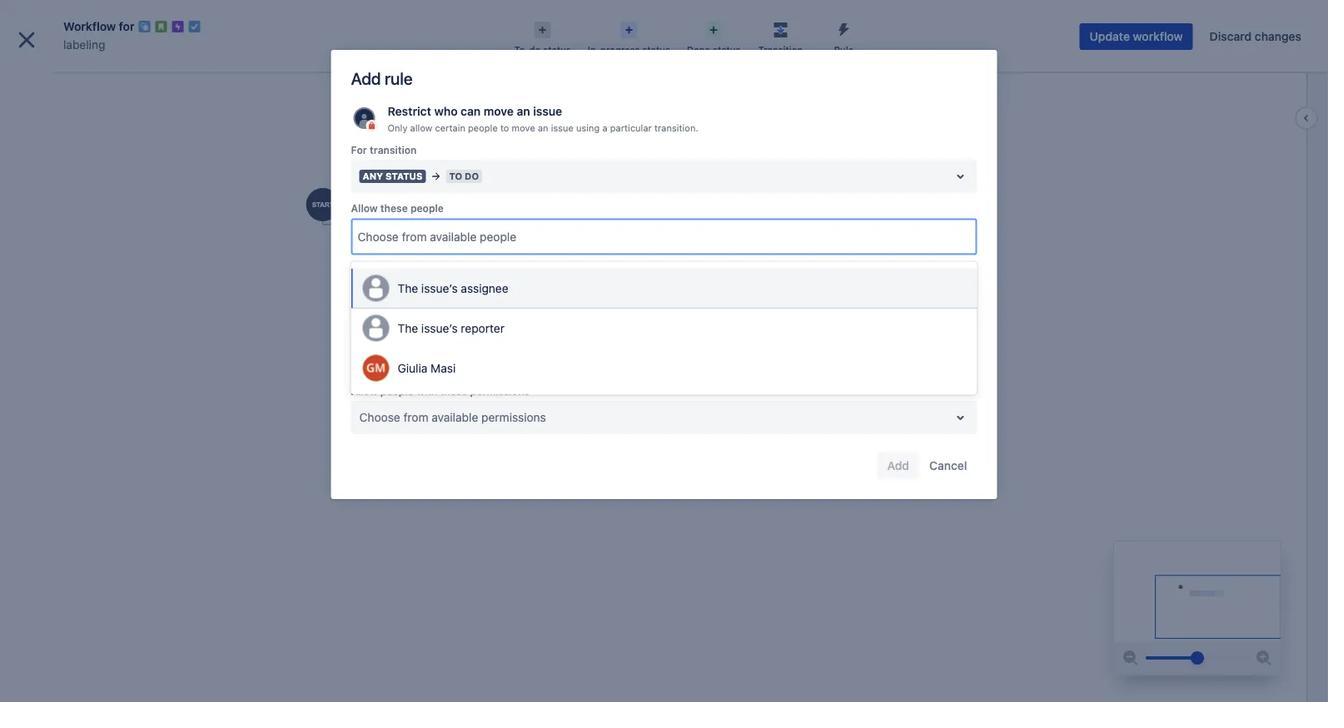 Task type: vqa. For each thing, say whether or not it's contained in the screenshot.
THE ISSUE'S REPORTER
yes



Task type: describe. For each thing, give the bounding box(es) containing it.
certain
[[435, 122, 465, 133]]

available for groups
[[432, 349, 478, 363]]

choose from available groups
[[359, 349, 519, 363]]

cancel
[[929, 459, 967, 473]]

done
[[687, 45, 710, 55]]

available for permissions
[[432, 411, 478, 425]]

using
[[576, 122, 600, 133]]

status inside popup button
[[543, 45, 571, 55]]

people up assignee
[[480, 230, 516, 244]]

discard changes
[[1210, 30, 1302, 43]]

0 horizontal spatial an
[[517, 105, 530, 118]]

for transition
[[351, 144, 417, 156]]

with
[[416, 386, 437, 397]]

1 vertical spatial issue
[[551, 122, 574, 133]]

create
[[616, 16, 653, 30]]

any
[[363, 171, 383, 182]]

zoom out image
[[1121, 649, 1141, 669]]

choose for choose from available permissions
[[359, 411, 400, 425]]

choose from available permissions
[[359, 411, 546, 425]]

to-do status
[[514, 45, 571, 55]]

allow these groups
[[351, 324, 445, 335]]

restrict who can move an issue only allow certain people to move an issue using a particular transition.
[[388, 105, 698, 133]]

choose for choose from available roles
[[359, 290, 400, 304]]

assignee
[[461, 282, 508, 296]]

1 horizontal spatial groups
[[481, 349, 519, 363]]

to-do status button
[[506, 17, 579, 57]]

primary element
[[10, 0, 1012, 46]]

available for people
[[430, 230, 477, 244]]

masi
[[431, 362, 456, 375]]

done status
[[687, 45, 741, 55]]

add
[[351, 68, 381, 88]]

close workflow editor image
[[13, 27, 40, 53]]

workflow
[[63, 20, 116, 33]]

open image for choose from available permissions
[[951, 408, 971, 428]]

status inside for transition element
[[385, 171, 423, 182]]

status right done
[[713, 45, 741, 55]]

you're in the workflow viewfinder, use the arrow keys to move it element
[[1114, 542, 1281, 642]]

1 horizontal spatial roles
[[481, 290, 508, 304]]

rule
[[385, 68, 413, 88]]

Allow people with these permissions text field
[[359, 410, 362, 427]]

open image
[[951, 167, 971, 187]]

restrict
[[388, 105, 431, 118]]

the issue's reporter image
[[363, 315, 389, 342]]

from for choose from available groups
[[403, 349, 428, 363]]

the for the issue's assignee
[[398, 282, 418, 296]]

from for choose from available people
[[402, 230, 427, 244]]

labeling link
[[63, 35, 105, 55]]

for
[[119, 20, 135, 33]]

allow these people
[[351, 203, 444, 215]]

1 vertical spatial permissions
[[481, 411, 546, 425]]

discard changes button
[[1200, 23, 1311, 50]]

people up the choose from available people
[[410, 203, 444, 215]]

transition.
[[654, 122, 698, 133]]

transition
[[370, 144, 417, 156]]

the issue's assignee image
[[363, 275, 389, 302]]

add rule
[[351, 68, 413, 88]]

create button
[[606, 10, 663, 36]]

0 vertical spatial issue
[[533, 105, 562, 118]]

for transition element
[[351, 160, 977, 193]]

allow for allow these roles
[[351, 265, 378, 277]]

available for roles
[[432, 290, 478, 304]]

0 horizontal spatial groups
[[410, 324, 445, 335]]

transition
[[758, 45, 803, 55]]

the issue's reporter
[[398, 322, 505, 336]]

a
[[602, 122, 608, 133]]

discard
[[1210, 30, 1252, 43]]

from for choose from available roles
[[403, 290, 428, 304]]

to
[[449, 171, 462, 182]]

choose for choose from available people
[[358, 230, 399, 244]]

for
[[351, 144, 367, 156]]

1 vertical spatial an
[[538, 122, 548, 133]]

dialog containing workflow for
[[0, 0, 1328, 703]]

the issue's assignee
[[398, 282, 508, 296]]



Task type: locate. For each thing, give the bounding box(es) containing it.
permissions down allow people with these permissions at the left
[[481, 411, 546, 425]]

choose down allow these roles on the top left of page
[[359, 290, 400, 304]]

group
[[7, 305, 193, 428], [7, 305, 193, 383], [7, 383, 193, 428]]

people inside the restrict who can move an issue only allow certain people to move an issue using a particular transition.
[[468, 122, 498, 133]]

these
[[380, 203, 408, 215], [380, 265, 408, 277], [380, 324, 408, 335], [440, 386, 467, 397]]

choose down 'the issue's reporter' image
[[359, 349, 400, 363]]

1 allow from the top
[[351, 203, 378, 215]]

1 the from the top
[[398, 282, 418, 296]]

people
[[468, 122, 498, 133], [410, 203, 444, 215], [480, 230, 516, 244], [380, 386, 414, 397]]

0 vertical spatial permissions
[[470, 386, 530, 397]]

in-progress status
[[588, 45, 670, 55]]

permissions up choose from available permissions
[[470, 386, 530, 397]]

issue's for reporter
[[421, 322, 458, 336]]

labeling inside dialog
[[63, 38, 105, 52]]

to do
[[449, 171, 479, 182]]

0 vertical spatial roles
[[410, 265, 435, 277]]

zoom in image
[[1254, 649, 1274, 669]]

1 vertical spatial roles
[[481, 290, 508, 304]]

choose down allow these people
[[358, 230, 399, 244]]

1 vertical spatial issue's
[[421, 322, 458, 336]]

choose from available people
[[358, 230, 516, 244]]

allow
[[410, 122, 432, 133]]

1 issue's from the top
[[421, 282, 458, 296]]

workflow for
[[63, 20, 135, 33]]

issue left using
[[551, 122, 574, 133]]

do
[[529, 45, 541, 55]]

dialog
[[0, 0, 1328, 703]]

Search field
[[1012, 10, 1178, 36]]

choose for choose from available groups
[[359, 349, 400, 363]]

rule button
[[812, 17, 875, 57]]

0 vertical spatial groups
[[410, 324, 445, 335]]

from for choose from available permissions
[[403, 411, 428, 425]]

update workflow
[[1090, 30, 1183, 43]]

allow these roles
[[351, 265, 435, 277]]

0 vertical spatial issue's
[[421, 282, 458, 296]]

can
[[461, 105, 481, 118]]

to-
[[514, 45, 529, 55]]

the down allow these roles on the top left of page
[[398, 282, 418, 296]]

move right to
[[512, 122, 535, 133]]

cancel button
[[919, 453, 977, 480]]

these up choose from available roles
[[380, 265, 408, 277]]

1 vertical spatial move
[[512, 122, 535, 133]]

labeling
[[63, 38, 105, 52], [50, 73, 94, 87]]

who
[[434, 105, 458, 118]]

open image
[[951, 287, 971, 307], [951, 408, 971, 428]]

jira software image
[[43, 13, 155, 33], [43, 13, 155, 33]]

workflow
[[1133, 30, 1183, 43]]

these for groups
[[380, 324, 408, 335]]

choose
[[358, 230, 399, 244], [359, 290, 400, 304], [359, 349, 400, 363], [359, 411, 400, 425]]

an
[[517, 105, 530, 118], [538, 122, 548, 133]]

any status
[[363, 171, 423, 182]]

do
[[465, 171, 479, 182]]

groups down reporter
[[481, 349, 519, 363]]

add rule dialog
[[331, 50, 997, 500]]

from left masi
[[403, 349, 428, 363]]

0 vertical spatial move
[[484, 105, 514, 118]]

roles up choose from available roles
[[410, 265, 435, 277]]

4 allow from the top
[[351, 386, 378, 397]]

0 vertical spatial an
[[517, 105, 530, 118]]

allow for allow these groups
[[351, 324, 378, 335]]

move up to
[[484, 105, 514, 118]]

an right to
[[538, 122, 548, 133]]

from
[[402, 230, 427, 244], [403, 290, 428, 304], [403, 349, 428, 363], [403, 411, 428, 425]]

available up the issue's reporter
[[432, 290, 478, 304]]

rule
[[834, 45, 854, 55]]

status down create button
[[642, 45, 670, 55]]

from down allow these roles on the top left of page
[[403, 290, 428, 304]]

labeling down labeling link
[[50, 73, 94, 87]]

allow up giulia masi icon
[[351, 324, 378, 335]]

status right do in the left top of the page
[[543, 45, 571, 55]]

particular
[[610, 122, 652, 133]]

available down the issue's reporter
[[432, 349, 478, 363]]

the for the issue's reporter
[[398, 322, 418, 336]]

labeling down workflow
[[63, 38, 105, 52]]

issue's up the issue's reporter
[[421, 282, 458, 296]]

available down allow people with these permissions at the left
[[432, 411, 478, 425]]

allow down giulia masi icon
[[351, 386, 378, 397]]

1 vertical spatial open image
[[951, 408, 971, 428]]

giulia masi image
[[363, 355, 389, 382]]

available
[[430, 230, 477, 244], [432, 290, 478, 304], [432, 349, 478, 363], [432, 411, 478, 425]]

Zoom level range field
[[1146, 642, 1249, 675]]

permissions
[[470, 386, 530, 397], [481, 411, 546, 425]]

changes
[[1255, 30, 1302, 43]]

choose down giulia masi icon
[[359, 411, 400, 425]]

reporter
[[461, 322, 505, 336]]

allow up 'the issue's reporter' image
[[351, 265, 378, 277]]

create banner
[[0, 0, 1328, 47]]

progress
[[600, 45, 640, 55]]

issue's for assignee
[[421, 282, 458, 296]]

1 vertical spatial the
[[398, 322, 418, 336]]

0 horizontal spatial roles
[[410, 265, 435, 277]]

roles
[[410, 265, 435, 277], [481, 290, 508, 304]]

open image for choose from available roles
[[951, 287, 971, 307]]

1 open image from the top
[[951, 287, 971, 307]]

allow for allow people with these permissions
[[351, 386, 378, 397]]

from down with
[[403, 411, 428, 425]]

3 allow from the top
[[351, 324, 378, 335]]

1 vertical spatial groups
[[481, 349, 519, 363]]

from down allow these people
[[402, 230, 427, 244]]

1 vertical spatial labeling
[[50, 73, 94, 87]]

issue's up choose from available groups
[[421, 322, 458, 336]]

in-progress status button
[[579, 17, 679, 57]]

these for roles
[[380, 265, 408, 277]]

the right 'the issue's reporter' image
[[398, 322, 418, 336]]

2 open image from the top
[[951, 408, 971, 428]]

issue
[[533, 105, 562, 118], [551, 122, 574, 133]]

update workflow button
[[1080, 23, 1193, 50]]

2 issue's from the top
[[421, 322, 458, 336]]

2 allow from the top
[[351, 265, 378, 277]]

available up the issue's assignee
[[430, 230, 477, 244]]

giulia
[[398, 362, 428, 375]]

transition button
[[749, 17, 812, 57]]

these down any status
[[380, 203, 408, 215]]

only
[[388, 122, 408, 133]]

allow people with these permissions
[[351, 386, 530, 397]]

these down masi
[[440, 386, 467, 397]]

choose from available roles
[[359, 290, 508, 304]]

status down transition at the top of the page
[[385, 171, 423, 182]]

allow down any
[[351, 203, 378, 215]]

roles up reporter
[[481, 290, 508, 304]]

0 vertical spatial the
[[398, 282, 418, 296]]

these for people
[[380, 203, 408, 215]]

allow for allow these people
[[351, 203, 378, 215]]

done status button
[[679, 17, 749, 57]]

0 vertical spatial labeling
[[63, 38, 105, 52]]

an right can
[[517, 105, 530, 118]]

groups
[[410, 324, 445, 335], [481, 349, 519, 363]]

groups up choose from available groups
[[410, 324, 445, 335]]

allow
[[351, 203, 378, 215], [351, 265, 378, 277], [351, 324, 378, 335], [351, 386, 378, 397]]

1 horizontal spatial an
[[538, 122, 548, 133]]

0 vertical spatial open image
[[951, 287, 971, 307]]

people down giulia
[[380, 386, 414, 397]]

the
[[398, 282, 418, 296], [398, 322, 418, 336]]

issue's
[[421, 282, 458, 296], [421, 322, 458, 336]]

people down can
[[468, 122, 498, 133]]

in-
[[588, 45, 600, 55]]

issue down to-do status
[[533, 105, 562, 118]]

status
[[543, 45, 571, 55], [642, 45, 670, 55], [713, 45, 741, 55], [385, 171, 423, 182]]

to
[[500, 122, 509, 133]]

these up giulia masi icon
[[380, 324, 408, 335]]

2 the from the top
[[398, 322, 418, 336]]

move
[[484, 105, 514, 118], [512, 122, 535, 133]]

giulia masi
[[398, 362, 456, 375]]

update
[[1090, 30, 1130, 43]]



